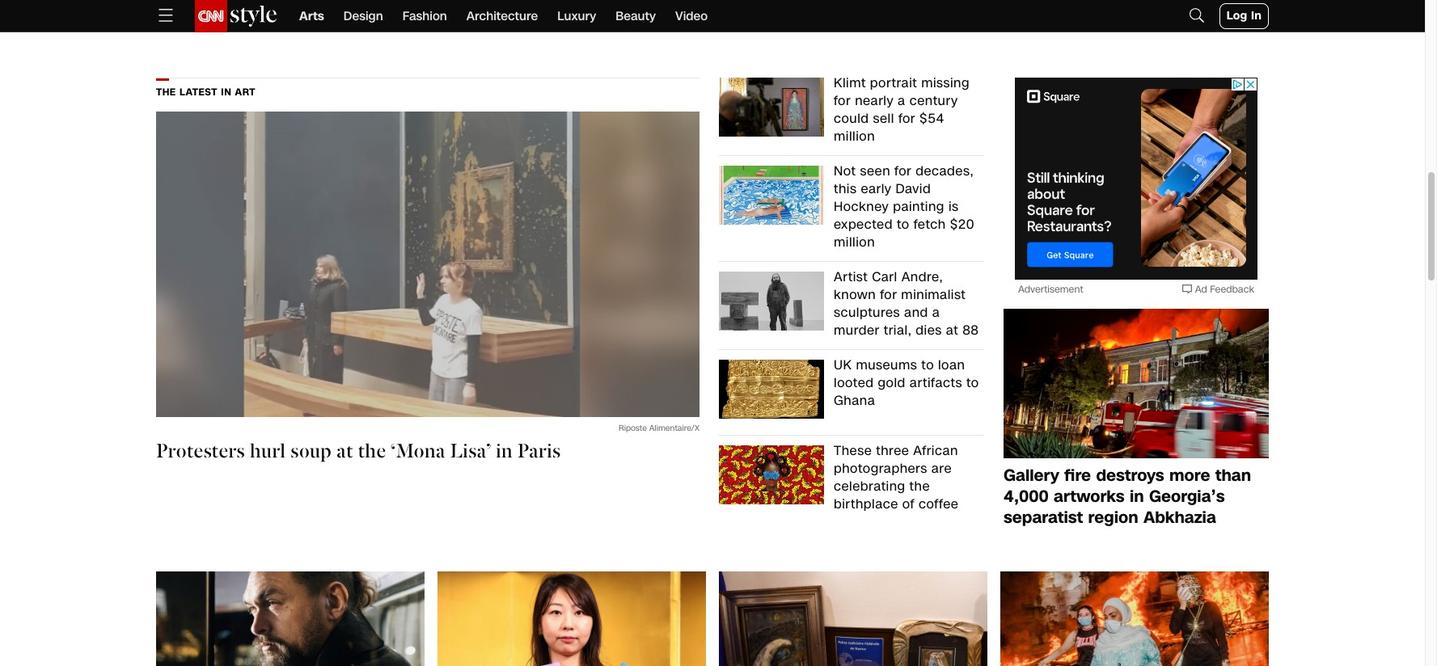 Task type: describe. For each thing, give the bounding box(es) containing it.
seen
[[860, 162, 891, 180]]

riposte
[[619, 423, 647, 434]]

photographers
[[834, 460, 928, 478]]

open menu icon image
[[156, 5, 176, 25]]

birthplace
[[834, 495, 899, 514]]

of
[[903, 495, 915, 514]]

more
[[1170, 464, 1211, 487]]

early
[[861, 180, 892, 198]]

'mona
[[390, 443, 445, 463]]

gallery
[[1004, 464, 1060, 487]]

uk museums to loan looted gold artifacts to ghana link
[[824, 356, 985, 426]]

at inside artist carl andre, known for minimalist sculptures and a murder trial, dies at 88
[[946, 321, 959, 340]]

million inside not seen for decades, this early david hockney painting is expected to fetch $20 million
[[834, 233, 875, 252]]

abkhazia
[[1144, 506, 1217, 529]]

the latest in art
[[156, 86, 256, 99]]

88
[[963, 321, 979, 340]]

lisa'
[[450, 443, 491, 463]]

ecal/augustin lignier link
[[156, 0, 1269, 39]]

fetch
[[914, 215, 946, 234]]

celebrating
[[834, 477, 906, 496]]

gallery fire destroys more than 4,000 artworks in georgia's separatist region abkhazia
[[1004, 464, 1252, 529]]

andre,
[[902, 268, 944, 286]]

feedback
[[1211, 283, 1255, 296]]

coffee
[[919, 495, 959, 514]]

fashion
[[403, 8, 447, 24]]

for inside not seen for decades, this early david hockney painting is expected to fetch $20 million
[[895, 162, 912, 180]]

arts
[[299, 8, 324, 24]]

luxury link
[[558, 0, 597, 32]]

architecture
[[467, 8, 538, 24]]

$54
[[920, 109, 945, 128]]

sell
[[873, 109, 895, 128]]

these
[[834, 442, 872, 460]]

not
[[834, 162, 856, 180]]

riposte alimentaire/x link
[[156, 112, 700, 440]]

david
[[896, 180, 931, 198]]

in for protesters
[[496, 443, 513, 463]]

artist carl andre, known for minimalist sculptures and a murder trial, dies at 88 link
[[824, 268, 985, 340]]

carl
[[872, 268, 898, 286]]

hurl
[[250, 443, 286, 463]]

ad
[[1196, 283, 1208, 296]]

lignier
[[1244, 22, 1269, 33]]

these three african photographers are celebrating the birthplace of coffee
[[834, 442, 959, 514]]

log in link
[[1220, 3, 1269, 29]]

protesters
[[156, 443, 245, 463]]

than
[[1216, 464, 1252, 487]]

art
[[235, 86, 256, 99]]

minimalist
[[902, 286, 966, 304]]

two rats took a series of selfies in a project devised by augustin lignier. image
[[156, 0, 1269, 19]]

arts link
[[299, 0, 324, 32]]

ecal/augustin
[[1186, 22, 1242, 33]]

not seen for decades, this early david hockney painting is expected to fetch $20 million link
[[824, 162, 985, 252]]

hockney
[[834, 197, 889, 216]]

and
[[905, 303, 929, 322]]

the inside protesters hurl soup at the 'mona lisa' in paris link
[[358, 443, 386, 463]]

for right sell
[[899, 109, 916, 128]]

david hockney's 1965 "california" painting, which is being offered for sale at auction house christie's "20th/21st century: london evening sale" on march 7, 2024 in london, britain, is displayed in this undated handout photo obtained on january 25, 2024. image
[[719, 166, 824, 225]]

fashion link
[[403, 0, 447, 32]]

video link
[[676, 0, 708, 32]]

log
[[1227, 8, 1248, 23]]

uk
[[834, 356, 852, 375]]

museums
[[856, 356, 918, 375]]

alimentaire/x
[[649, 423, 700, 434]]

century
[[910, 91, 958, 110]]

luxury
[[558, 8, 597, 24]]

looted
[[834, 374, 874, 392]]

gallery fire destroys more than 4,000 artworks in georgia's separatist region abkhazia link
[[1004, 464, 1269, 529]]

video
[[676, 8, 708, 24]]

ornament

oblong repoussé gold ornament, with three bands of decoration, asante, ghana, 19th century © victoria and albert museum, london.jpg

unknown
ghana
before 1874
gold repoussè image
[[719, 360, 824, 419]]

in for gallery
[[1130, 485, 1145, 508]]

for inside artist carl andre, known for minimalist sculptures and a murder trial, dies at 88
[[880, 286, 898, 304]]

destroys
[[1097, 464, 1165, 487]]

million inside klimt portrait missing for nearly a century could sell for $54 million
[[834, 127, 875, 146]]

klimt portrait missing for nearly a century could sell for $54 million
[[834, 74, 970, 146]]

paris mona lisa soup image
[[156, 112, 700, 417]]

for left nearly
[[834, 91, 851, 110]]

search icon image
[[1187, 5, 1207, 25]]

decades,
[[916, 162, 974, 180]]

architecture link
[[467, 0, 538, 32]]



Task type: locate. For each thing, give the bounding box(es) containing it.
beauty
[[616, 8, 656, 24]]

1 horizontal spatial in
[[496, 443, 513, 463]]

0 vertical spatial million
[[834, 127, 875, 146]]

1 vertical spatial a
[[933, 303, 940, 322]]

uk museums to loan looted gold artifacts to ghana
[[834, 356, 980, 410]]

2 vertical spatial in
[[1130, 485, 1145, 508]]

artist carl andre, known for minimalist sculptures and a murder trial, dies at 88
[[834, 268, 979, 340]]

to left loan
[[922, 356, 934, 375]]

expected
[[834, 215, 893, 234]]

170th akutagawa prize winner rie kudan attends the press conference on january 17, 2024 in tokyo, japan. image
[[438, 572, 706, 667]]

million up the not
[[834, 127, 875, 146]]

to left fetch
[[897, 215, 910, 234]]

this
[[834, 180, 857, 198]]

artifacts
[[910, 374, 963, 392]]

beauty link
[[616, 0, 656, 32]]

at right soup
[[337, 443, 353, 463]]

fire
[[1065, 464, 1092, 487]]

1 horizontal spatial to
[[922, 356, 934, 375]]

a cameraman takes footage of the painting 'bildnis fraeulein lieser' (portrait of miss lieser) by austrian artist gustav klimt (1862 - 1918) during a press conference of the kinsky art auction house in vienna, austria on january 25, 2024. a late painting by austrian artist gustav klimt has resurfaced in a private collection and will be sold in april, viennese auction house kinsky said on january 25. 'bildnis fraeulein lieser' (portrait of miss lieser) was commissioned by a wealthy jewish industrialist's family and painted by klimt in 1917 shortly before he died. (photo by roland schlager / apa / afp) / austria out / restricted to editorial use - mandatory mention of the artist upon publication - to illustrate the event as specified in the caption (photo by roland schlager/apa/afp via getty images) image
[[719, 78, 824, 137]]

design
[[344, 8, 383, 24]]

to inside not seen for decades, this early david hockney painting is expected to fetch $20 million
[[897, 215, 910, 234]]

soup
[[291, 443, 332, 463]]

in
[[1252, 8, 1262, 23]]

georgia's
[[1150, 485, 1225, 508]]

protesters hurl soup at the 'mona lisa' in paris
[[156, 443, 561, 463]]

$20
[[950, 215, 975, 234]]

0 horizontal spatial the
[[358, 443, 386, 463]]

riposte alimentaire/x
[[619, 423, 700, 434]]

log in
[[1227, 8, 1262, 23]]

is
[[949, 197, 959, 216]]

a
[[898, 91, 906, 110], [933, 303, 940, 322]]

2 horizontal spatial to
[[967, 374, 980, 392]]

for right seen at the right of page
[[895, 162, 912, 180]]

latest
[[180, 86, 218, 99]]

a right "and"
[[933, 303, 940, 322]]

1 horizontal spatial at
[[946, 321, 959, 340]]

artworks
[[1054, 485, 1125, 508]]

a right sell
[[898, 91, 906, 110]]

the
[[358, 443, 386, 463], [910, 477, 930, 496]]

million up artist
[[834, 233, 875, 252]]

ghana
[[834, 392, 876, 410]]

1 vertical spatial in
[[496, 443, 513, 463]]

klimt
[[834, 74, 866, 92]]

murder
[[834, 321, 880, 340]]

1 vertical spatial million
[[834, 233, 875, 252]]

ad feedback
[[1196, 283, 1255, 296]]

at left 88
[[946, 321, 959, 340]]

a inside artist carl andre, known for minimalist sculptures and a murder trial, dies at 88
[[933, 303, 940, 322]]

1 vertical spatial at
[[337, 443, 353, 463]]

1 horizontal spatial a
[[933, 303, 940, 322]]

0 horizontal spatial to
[[897, 215, 910, 234]]

these three african photographers are celebrating the birthplace of coffee link
[[824, 442, 985, 514]]

0 vertical spatial in
[[221, 86, 232, 99]]

dies
[[916, 321, 942, 340]]

firefighter work at the of the fire at the national art gallery in abkhazia, in sukhumi the capital of the separatist georgian region, sunday, jan. 21, 2024. thousands of artworks have been destroyed in a fire that swept through the main art gallery in abkhazia in a severe blow to the cultural heritage of the separatist georgian region. (ap photo/robert dzhpua) image
[[1004, 309, 1269, 458]]

region
[[1089, 506, 1139, 529]]

separatist
[[1004, 506, 1084, 529]]

two stolen paintings by picasso and chagall that were found in the belgian city of antwerp are seen in this undated handout image. parquet of namur/handout via reuters    this image has been supplied by a third party. no resales. no archives image
[[719, 572, 988, 667]]

portrait
[[870, 74, 918, 92]]

gold
[[878, 374, 906, 392]]

american artist and sculptor carl andre pictured at the whitechapel gallery in london on 15th march 1978.
 (photo by evening standard/hulton archive/getty images) image
[[719, 272, 824, 331]]

actor jason momoa. image
[[156, 572, 425, 667]]

ecal/augustin lignier
[[1186, 22, 1269, 33]]

the inside these three african photographers are celebrating the birthplace of coffee
[[910, 477, 930, 496]]

advertisement element
[[1015, 78, 1258, 280]]

trial,
[[884, 321, 912, 340]]

paris
[[518, 443, 561, 463]]

0 vertical spatial at
[[946, 321, 959, 340]]

the left 'mona
[[358, 443, 386, 463]]

0 vertical spatial a
[[898, 91, 906, 110]]

painting
[[893, 197, 945, 216]]

could
[[834, 109, 869, 128]]

the left are at the right bottom
[[910, 477, 930, 496]]

african
[[914, 442, 959, 460]]

loan
[[939, 356, 966, 375]]

in right artworks
[[1130, 485, 1145, 508]]

protesters hurl soup at the 'mona lisa' in paris link
[[156, 440, 700, 466]]

06 lavazza calendar story card image
[[719, 446, 824, 505]]

artist
[[834, 268, 868, 286]]

0 horizontal spatial a
[[898, 91, 906, 110]]

nearly
[[855, 91, 894, 110]]

to
[[897, 215, 910, 234], [922, 356, 934, 375], [967, 374, 980, 392]]

the
[[156, 86, 176, 99]]

myriam boulos whats ours 1.jpg image
[[1001, 572, 1269, 667]]

1 horizontal spatial the
[[910, 477, 930, 496]]

4,000
[[1004, 485, 1049, 508]]

2 million from the top
[[834, 233, 875, 252]]

1 million from the top
[[834, 127, 875, 146]]

for left "and"
[[880, 286, 898, 304]]

in inside the gallery fire destroys more than 4,000 artworks in georgia's separatist region abkhazia
[[1130, 485, 1145, 508]]

not seen for decades, this early david hockney painting is expected to fetch $20 million
[[834, 162, 975, 252]]

1 vertical spatial the
[[910, 477, 930, 496]]

0 horizontal spatial at
[[337, 443, 353, 463]]

a inside klimt portrait missing for nearly a century could sell for $54 million
[[898, 91, 906, 110]]

2 horizontal spatial in
[[1130, 485, 1145, 508]]

to right loan
[[967, 374, 980, 392]]

known
[[834, 286, 876, 304]]

three
[[876, 442, 910, 460]]

missing
[[922, 74, 970, 92]]

in left "art"
[[221, 86, 232, 99]]

0 horizontal spatial in
[[221, 86, 232, 99]]

design link
[[344, 0, 383, 32]]

klimt portrait missing for nearly a century could sell for $54 million link
[[824, 74, 985, 146]]

in
[[221, 86, 232, 99], [496, 443, 513, 463], [1130, 485, 1145, 508]]

in right lisa'
[[496, 443, 513, 463]]

0 vertical spatial the
[[358, 443, 386, 463]]



Task type: vqa. For each thing, say whether or not it's contained in the screenshot.
"dana" at the right of page
no



